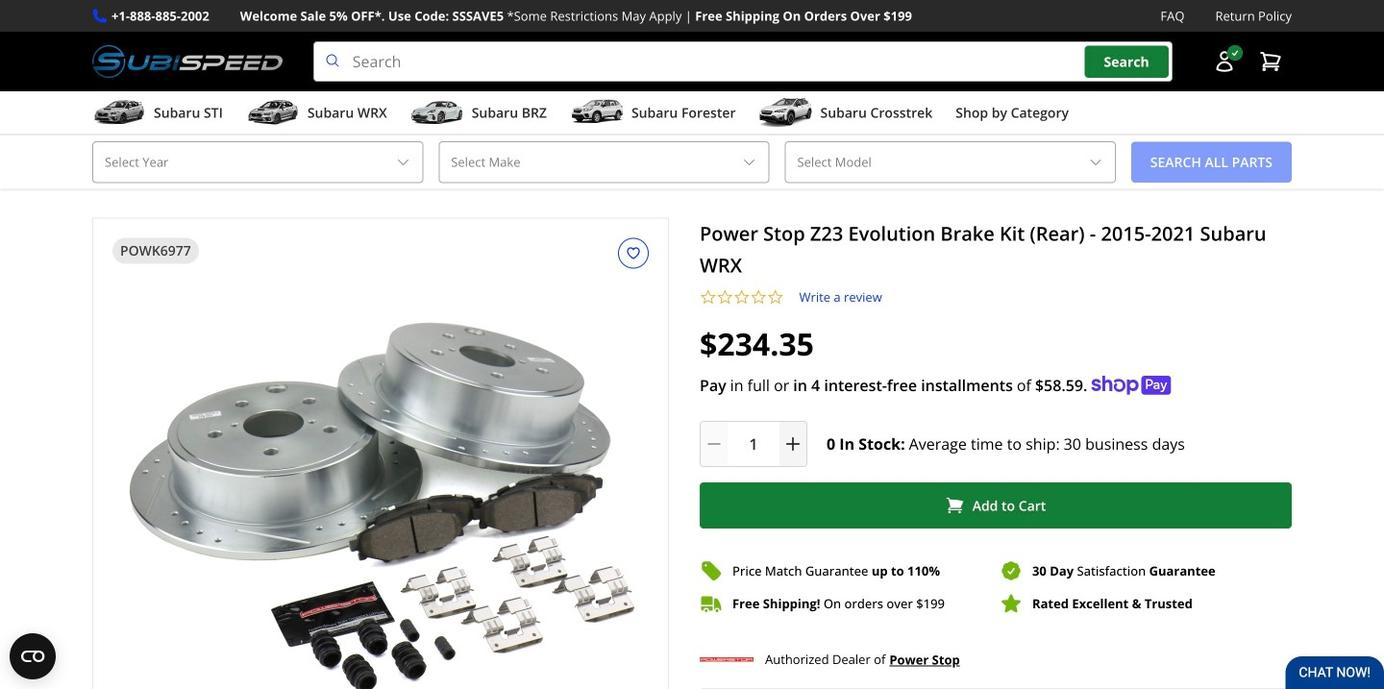 Task type: locate. For each thing, give the bounding box(es) containing it.
2 empty star image from the left
[[734, 289, 751, 306]]

open widget image
[[10, 634, 56, 680]]

None number field
[[700, 421, 808, 467]]

a subaru brz thumbnail image image
[[410, 98, 464, 127]]

2 empty star image from the left
[[751, 289, 767, 306]]

search input field
[[313, 41, 1173, 82]]

3 empty star image from the left
[[767, 289, 784, 306]]

select make image
[[742, 155, 757, 170]]

Select Make button
[[439, 141, 770, 183]]

1 horizontal spatial empty star image
[[734, 289, 751, 306]]

empty star image
[[700, 289, 717, 306], [734, 289, 751, 306]]

increment image
[[784, 435, 803, 454]]

power stop image
[[700, 646, 754, 673]]

a subaru forester thumbnail image image
[[570, 98, 624, 127]]

Select Year button
[[92, 141, 423, 183]]

empty star image
[[717, 289, 734, 306], [751, 289, 767, 306], [767, 289, 784, 306]]

0 horizontal spatial empty star image
[[700, 289, 717, 306]]



Task type: vqa. For each thing, say whether or not it's contained in the screenshot.
a subaru WRX Thumbnail Image
yes



Task type: describe. For each thing, give the bounding box(es) containing it.
shop pay image
[[1092, 376, 1172, 395]]

account image
[[1214, 50, 1237, 73]]

1 empty star image from the left
[[717, 289, 734, 306]]

select year image
[[396, 155, 411, 170]]

subispeed logo image
[[92, 41, 283, 82]]

decrement image
[[705, 435, 724, 454]]

1 empty star image from the left
[[700, 289, 717, 306]]

a subaru sti thumbnail image image
[[92, 98, 146, 127]]

a subaru wrx thumbnail image image
[[246, 98, 300, 127]]

a subaru crosstrek thumbnail image image
[[759, 98, 813, 127]]



